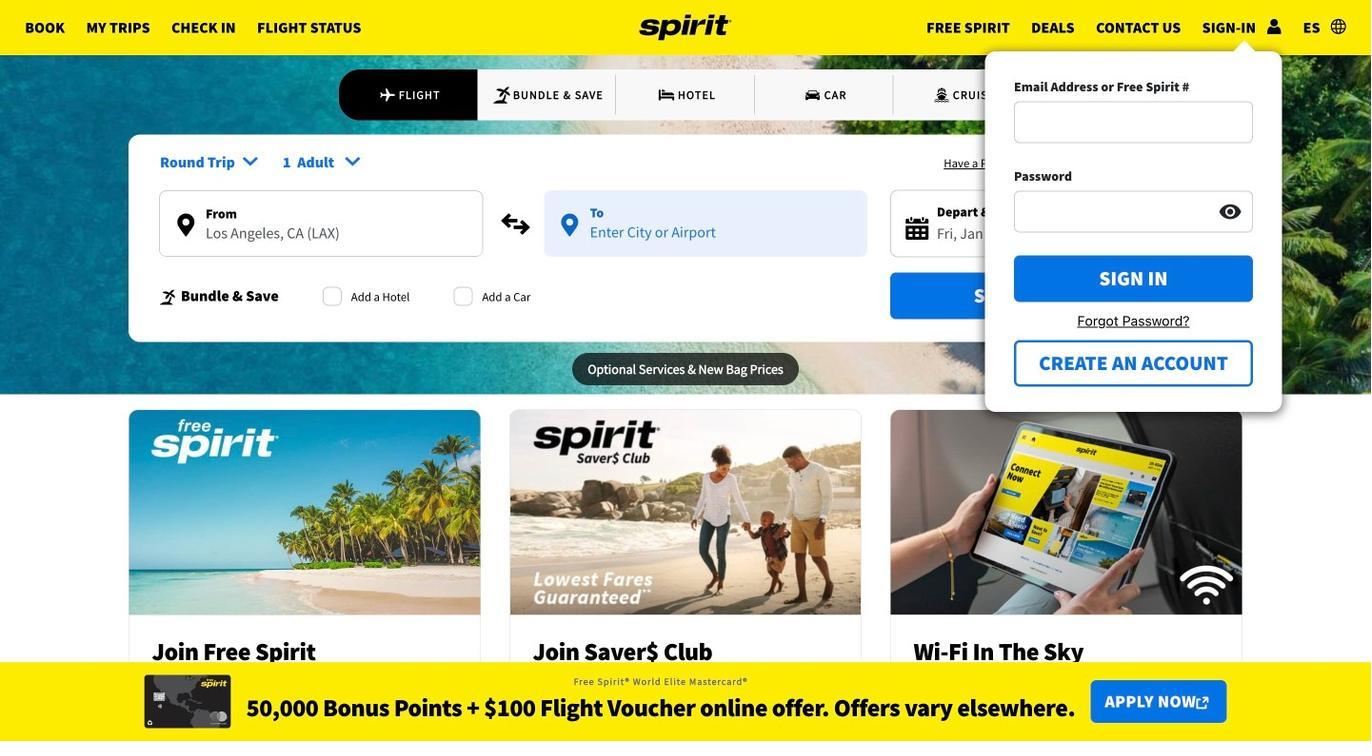 Task type: describe. For each thing, give the bounding box(es) containing it.
wifi image image
[[891, 400, 1242, 626]]

cruise icon image
[[932, 86, 951, 105]]

map marker alt image
[[561, 214, 578, 237]]

savers_club_image image
[[510, 400, 861, 626]]

world elite image
[[144, 676, 231, 729]]

enter city or airport text field for map marker alt icon
[[160, 224, 482, 256]]

dates field
[[937, 222, 1196, 246]]

external links may not meet accessibility requirements. image
[[1197, 698, 1209, 710]]

hotel icon image
[[657, 86, 676, 105]]

enter city or airport text field for map marker alt image
[[544, 223, 868, 255]]

flight icon image
[[378, 86, 396, 105]]



Task type: locate. For each thing, give the bounding box(es) containing it.
user image
[[1267, 19, 1282, 34]]

vacation icon image
[[492, 86, 511, 105]]

None field
[[1014, 101, 1253, 143]]

Enter City or Airport text field
[[544, 223, 868, 255], [160, 224, 482, 256]]

swap airports image
[[500, 209, 531, 239]]

bundle and save icon image
[[159, 289, 178, 306]]

global image
[[1331, 19, 1346, 34]]

logo image
[[639, 0, 732, 55]]

eye image
[[1218, 200, 1242, 224]]

free_spirit_image image
[[129, 400, 480, 626]]

0 horizontal spatial enter city or airport text field
[[160, 224, 482, 256]]

None password field
[[1014, 191, 1253, 233]]

tooltip
[[985, 43, 1282, 412]]

calendar image
[[906, 217, 929, 240]]

car icon image
[[803, 86, 822, 105]]

map marker alt image
[[177, 214, 194, 237]]

1 horizontal spatial enter city or airport text field
[[544, 223, 868, 255]]



Task type: vqa. For each thing, say whether or not it's contained in the screenshot.
1st map marker alt icon from right
no



